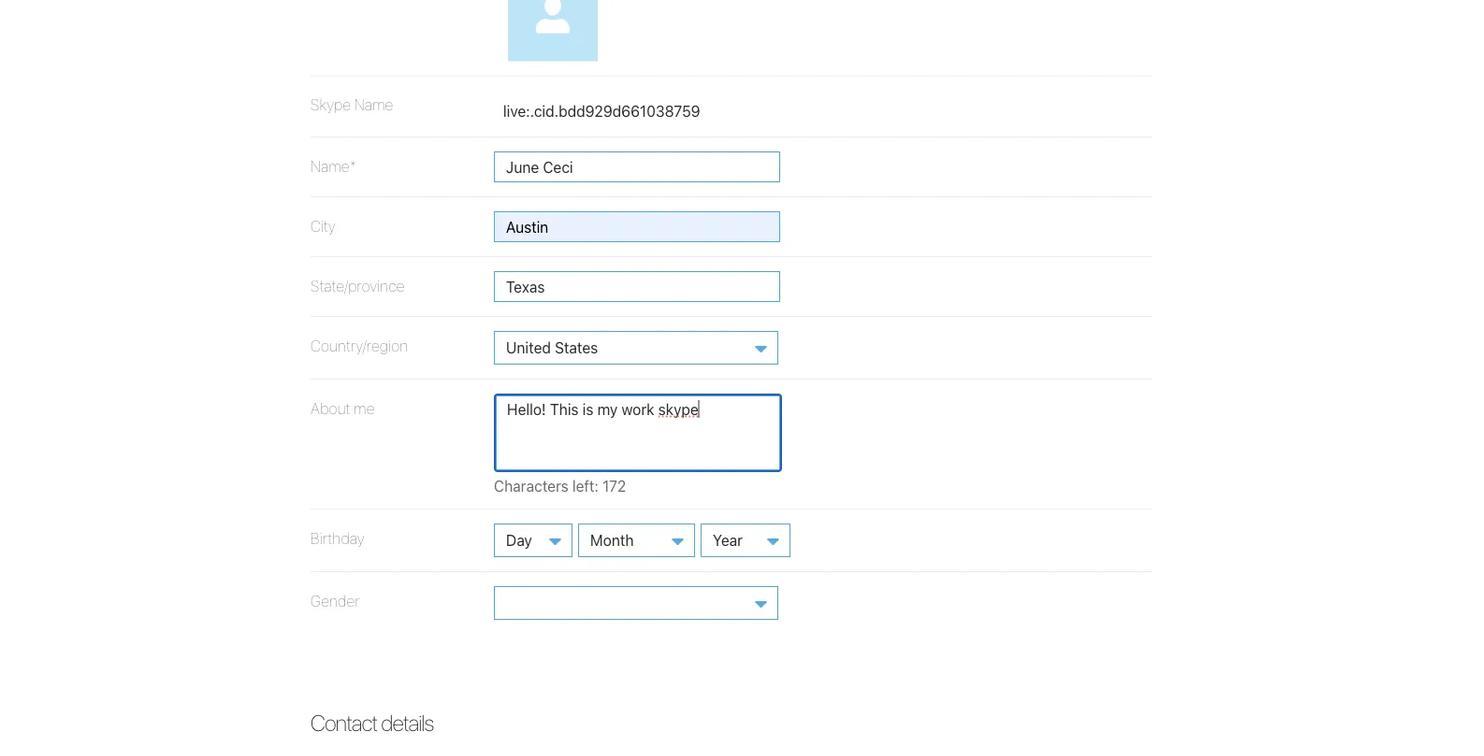 Task type: describe. For each thing, give the bounding box(es) containing it.
172
[[603, 477, 626, 495]]

left:
[[573, 477, 599, 495]]

skype name
[[311, 96, 393, 114]]

year
[[713, 531, 743, 549]]

State/province text field
[[494, 271, 780, 302]]

states
[[555, 338, 598, 356]]

about
[[311, 399, 350, 417]]

skype
[[311, 96, 351, 114]]

about me
[[311, 399, 375, 417]]

contact
[[311, 710, 377, 736]]

name
[[354, 96, 393, 114]]

status containing characters left:
[[494, 477, 717, 495]]

details
[[381, 710, 433, 736]]

About me text field
[[494, 394, 782, 472]]



Task type: vqa. For each thing, say whether or not it's contained in the screenshot.
as
no



Task type: locate. For each thing, give the bounding box(es) containing it.
united
[[506, 338, 551, 356]]

Name* text field
[[494, 151, 780, 182]]

characters left: 172
[[494, 477, 626, 495]]

characters
[[494, 477, 569, 495]]

state/province
[[311, 277, 405, 295]]

month
[[590, 531, 634, 549]]

live:.cid.bdd929d661038759
[[503, 103, 700, 120]]

gender
[[311, 592, 360, 610]]

me
[[354, 399, 375, 417]]

birthday
[[311, 530, 365, 547]]

contact details
[[311, 710, 433, 736]]

city
[[311, 217, 336, 235]]

City text field
[[494, 211, 780, 242]]

day
[[506, 531, 532, 549]]

united states
[[506, 338, 598, 356]]

country/region
[[311, 337, 408, 354]]

status
[[494, 477, 717, 495]]

name*
[[311, 157, 357, 175]]



